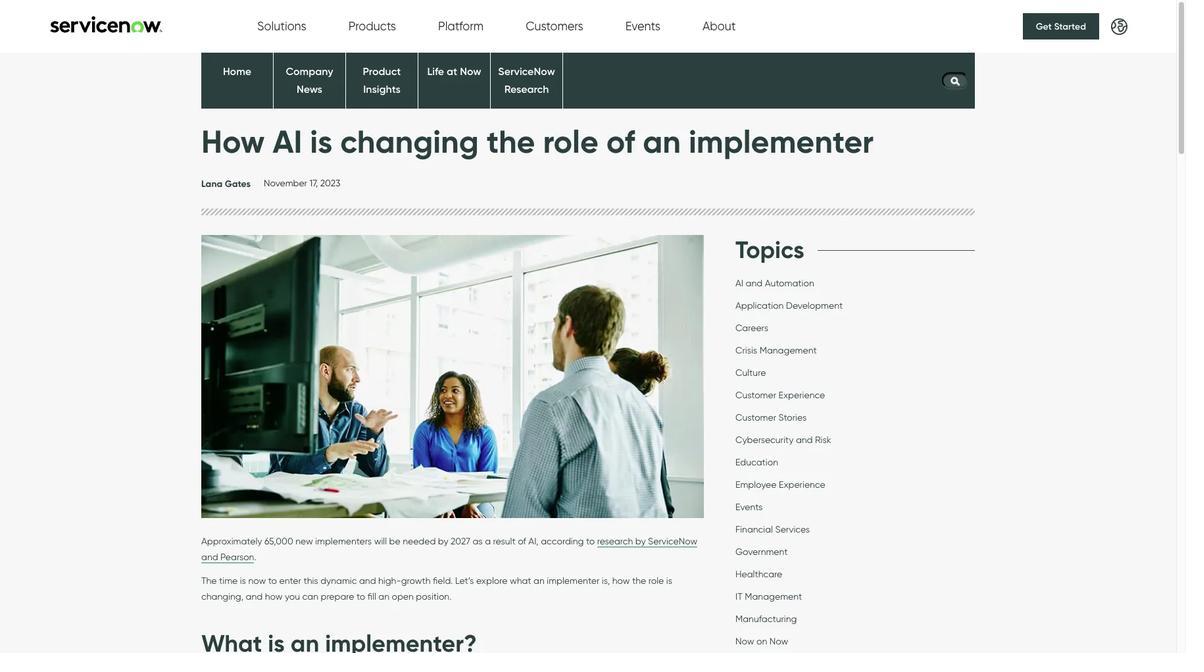 Task type: describe. For each thing, give the bounding box(es) containing it.
at
[[447, 65, 458, 78]]

servicenow research link
[[498, 65, 555, 96]]

education
[[736, 457, 779, 468]]

employee experience
[[736, 479, 826, 490]]

2 vertical spatial an
[[379, 591, 390, 602]]

company news
[[286, 65, 333, 96]]

started
[[1055, 20, 1087, 32]]

is for changing
[[310, 122, 333, 162]]

experience for employee experience
[[779, 479, 826, 490]]

and down now
[[246, 591, 263, 602]]

customer experience link
[[736, 390, 826, 404]]

will
[[374, 536, 387, 547]]

on
[[757, 636, 768, 647]]

about button
[[703, 19, 736, 34]]

ai and automation
[[736, 278, 815, 289]]

implementers
[[315, 536, 372, 547]]

cybersecurity and risk link
[[736, 434, 832, 449]]

1 horizontal spatial now
[[736, 636, 755, 647]]

solutions button
[[257, 19, 307, 34]]

servicenow inside research by servicenow and pearson
[[648, 536, 698, 547]]

research by servicenow and pearson
[[201, 536, 698, 563]]

cybersecurity
[[736, 434, 794, 446]]

servicenow research
[[498, 65, 555, 96]]

home
[[223, 65, 252, 78]]

careers link
[[736, 323, 769, 337]]

application development
[[736, 300, 843, 311]]

customer stories link
[[736, 412, 807, 427]]

events link
[[736, 502, 763, 516]]

1 horizontal spatial implementer
[[689, 122, 874, 162]]

employee
[[736, 479, 777, 490]]

platform button
[[438, 19, 484, 34]]

development
[[787, 300, 843, 311]]

2027
[[451, 536, 471, 547]]

0 vertical spatial the
[[487, 122, 535, 162]]

research by servicenow and pearson link
[[201, 536, 698, 563]]

65,000
[[265, 536, 293, 547]]

get started
[[1037, 20, 1087, 32]]

crisis management link
[[736, 345, 817, 359]]

0 vertical spatial ai
[[273, 122, 302, 162]]

gates
[[225, 178, 251, 190]]

events button
[[626, 19, 661, 34]]

approximately 65,000 new implementers will be needed by 2027 as a result of ai, according to
[[201, 536, 598, 547]]

research
[[505, 83, 549, 96]]

management for it management
[[745, 591, 803, 602]]

be
[[389, 536, 401, 547]]

customer for customer stories
[[736, 412, 777, 423]]

get
[[1037, 20, 1053, 32]]

it management
[[736, 591, 803, 602]]

about
[[703, 19, 736, 34]]

customers button
[[526, 19, 584, 34]]

result
[[493, 536, 516, 547]]

pearson
[[221, 551, 254, 563]]

products
[[349, 19, 396, 34]]

financial services
[[736, 524, 810, 535]]

what
[[510, 575, 532, 586]]

customers
[[526, 19, 584, 34]]

prepare
[[321, 591, 354, 602]]

approximately
[[201, 536, 262, 547]]

november
[[264, 178, 307, 189]]

product insights
[[363, 65, 401, 96]]

ai and automation link
[[736, 278, 815, 292]]

role inside the time is now to enter this dynamic and high-growth field. let's explore what an implementer is, how the role is changing, and how you can prepare to fill an open position.
[[649, 575, 664, 586]]

2 horizontal spatial is
[[667, 575, 673, 586]]

topics
[[736, 235, 805, 265]]

1 horizontal spatial ai
[[736, 278, 744, 289]]

changing,
[[201, 591, 244, 602]]

now on now link
[[736, 636, 789, 650]]

needed
[[403, 536, 436, 547]]

customer for customer experience
[[736, 390, 777, 401]]

2 horizontal spatial to
[[586, 536, 595, 547]]

implementer teammates in a business meeting image
[[201, 235, 704, 518]]

careers
[[736, 323, 769, 334]]

you
[[285, 591, 300, 602]]

enter
[[279, 575, 301, 586]]

the inside the time is now to enter this dynamic and high-growth field. let's explore what an implementer is, how the role is changing, and how you can prepare to fill an open position.
[[633, 575, 647, 586]]

employee experience link
[[736, 479, 826, 494]]

changing
[[340, 122, 479, 162]]

2 horizontal spatial an
[[643, 122, 681, 162]]

now for life at now
[[460, 65, 482, 78]]

and up application
[[746, 278, 763, 289]]

news
[[297, 83, 323, 96]]

time
[[219, 575, 238, 586]]

product insights link
[[363, 65, 401, 96]]

application
[[736, 300, 784, 311]]

november 17, 2023
[[264, 178, 341, 189]]

0 horizontal spatial how
[[265, 591, 283, 602]]

fill
[[368, 591, 376, 602]]

1 vertical spatial to
[[268, 575, 277, 586]]

ai,
[[529, 536, 539, 547]]

open
[[392, 591, 414, 602]]

financial
[[736, 524, 773, 535]]

research
[[598, 536, 633, 547]]

crisis management
[[736, 345, 817, 356]]



Task type: locate. For each thing, give the bounding box(es) containing it.
now left "on"
[[736, 636, 755, 647]]

healthcare
[[736, 569, 783, 580]]

company news link
[[286, 65, 333, 96]]

0 horizontal spatial is
[[240, 575, 246, 586]]

None search field
[[936, 69, 976, 92]]

0 vertical spatial servicenow
[[498, 65, 555, 78]]

is,
[[602, 575, 610, 586]]

17,
[[310, 178, 318, 189]]

to
[[586, 536, 595, 547], [268, 575, 277, 586], [357, 591, 366, 602]]

events for events "popup button"
[[626, 19, 661, 34]]

1 vertical spatial the
[[633, 575, 647, 586]]

1 vertical spatial customer
[[736, 412, 777, 423]]

management inside 'link'
[[745, 591, 803, 602]]

is
[[310, 122, 333, 162], [240, 575, 246, 586], [667, 575, 673, 586]]

stories
[[779, 412, 807, 423]]

customer experience
[[736, 390, 826, 401]]

lana gates
[[201, 178, 251, 190]]

1 horizontal spatial servicenow
[[648, 536, 698, 547]]

0 vertical spatial events
[[626, 19, 661, 34]]

1 by from the left
[[438, 536, 449, 547]]

1 vertical spatial of
[[518, 536, 527, 547]]

government
[[736, 546, 788, 558]]

product
[[363, 65, 401, 78]]

servicenow up research on the top left of the page
[[498, 65, 555, 78]]

experience up stories
[[779, 390, 826, 401]]

servicenow right research
[[648, 536, 698, 547]]

how right is, on the bottom right of page
[[613, 575, 630, 586]]

field.
[[433, 575, 453, 586]]

solutions
[[257, 19, 307, 34]]

ai
[[273, 122, 302, 162], [736, 278, 744, 289]]

by right research
[[636, 536, 646, 547]]

position.
[[416, 591, 452, 602]]

lana
[[201, 178, 223, 190]]

0 vertical spatial to
[[586, 536, 595, 547]]

1 vertical spatial an
[[534, 575, 545, 586]]

1 horizontal spatial an
[[534, 575, 545, 586]]

dynamic
[[321, 575, 357, 586]]

healthcare link
[[736, 569, 783, 583]]

manufacturing
[[736, 614, 797, 625]]

0 horizontal spatial an
[[379, 591, 390, 602]]

Search text field
[[943, 72, 969, 89]]

2 experience from the top
[[779, 479, 826, 490]]

0 vertical spatial how
[[613, 575, 630, 586]]

customer
[[736, 390, 777, 401], [736, 412, 777, 423]]

now right "on"
[[770, 636, 789, 647]]

2 horizontal spatial now
[[770, 636, 789, 647]]

home link
[[223, 65, 252, 78]]

now
[[248, 575, 266, 586]]

events for events link on the bottom of the page
[[736, 502, 763, 513]]

0 vertical spatial an
[[643, 122, 681, 162]]

financial services link
[[736, 524, 810, 538]]

and up the
[[201, 551, 218, 563]]

services
[[776, 524, 810, 535]]

1 horizontal spatial is
[[310, 122, 333, 162]]

1 horizontal spatial by
[[636, 536, 646, 547]]

now for now on now
[[770, 636, 789, 647]]

0 horizontal spatial role
[[543, 122, 599, 162]]

1 vertical spatial management
[[745, 591, 803, 602]]

0 vertical spatial of
[[607, 122, 635, 162]]

to left research
[[586, 536, 595, 547]]

1 experience from the top
[[779, 390, 826, 401]]

0 vertical spatial experience
[[779, 390, 826, 401]]

and up fill
[[359, 575, 376, 586]]

role
[[543, 122, 599, 162], [649, 575, 664, 586]]

life
[[428, 65, 444, 78]]

1 vertical spatial implementer
[[547, 575, 600, 586]]

crisis
[[736, 345, 758, 356]]

experience up services
[[779, 479, 826, 490]]

1 horizontal spatial to
[[357, 591, 366, 602]]

experience
[[779, 390, 826, 401], [779, 479, 826, 490]]

the
[[487, 122, 535, 162], [633, 575, 647, 586]]

implementer inside the time is now to enter this dynamic and high-growth field. let's explore what an implementer is, how the role is changing, and how you can prepare to fill an open position.
[[547, 575, 600, 586]]

cybersecurity and risk
[[736, 434, 832, 446]]

1 vertical spatial experience
[[779, 479, 826, 490]]

insights
[[364, 83, 401, 96]]

1 horizontal spatial the
[[633, 575, 647, 586]]

1 vertical spatial events
[[736, 502, 763, 513]]

experience for customer experience
[[779, 390, 826, 401]]

and inside research by servicenow and pearson
[[201, 551, 218, 563]]

a
[[485, 536, 491, 547]]

2 by from the left
[[636, 536, 646, 547]]

government link
[[736, 546, 788, 561]]

implementer
[[689, 122, 874, 162], [547, 575, 600, 586]]

management up manufacturing
[[745, 591, 803, 602]]

by left 2027
[[438, 536, 449, 547]]

according
[[541, 536, 584, 547]]

this
[[304, 575, 318, 586]]

events
[[626, 19, 661, 34], [736, 502, 763, 513]]

lana gates link
[[201, 178, 251, 193]]

2 customer from the top
[[736, 412, 777, 423]]

1 horizontal spatial events
[[736, 502, 763, 513]]

ai up november
[[273, 122, 302, 162]]

1 vertical spatial role
[[649, 575, 664, 586]]

now on now
[[736, 636, 789, 647]]

1 horizontal spatial how
[[613, 575, 630, 586]]

application development link
[[736, 300, 843, 315]]

is left now
[[240, 575, 246, 586]]

is right is, on the bottom right of page
[[667, 575, 673, 586]]

high-
[[379, 575, 401, 586]]

by inside research by servicenow and pearson
[[636, 536, 646, 547]]

culture
[[736, 367, 766, 379]]

servicenow
[[498, 65, 555, 78], [648, 536, 698, 547]]

life at now link
[[428, 65, 482, 78]]

education link
[[736, 457, 779, 471]]

it management link
[[736, 591, 803, 606]]

2023
[[320, 178, 341, 189]]

management
[[760, 345, 817, 356], [745, 591, 803, 602]]

2 vertical spatial to
[[357, 591, 366, 602]]

as
[[473, 536, 483, 547]]

to left fill
[[357, 591, 366, 602]]

0 horizontal spatial the
[[487, 122, 535, 162]]

customer stories
[[736, 412, 807, 423]]

new
[[296, 536, 313, 547]]

0 horizontal spatial of
[[518, 536, 527, 547]]

0 horizontal spatial implementer
[[547, 575, 600, 586]]

is for now
[[240, 575, 246, 586]]

company
[[286, 65, 333, 78]]

0 horizontal spatial events
[[626, 19, 661, 34]]

1 vertical spatial ai
[[736, 278, 744, 289]]

manufacturing link
[[736, 614, 797, 628]]

0 vertical spatial management
[[760, 345, 817, 356]]

and left the "risk"
[[796, 434, 813, 446]]

culture link
[[736, 367, 766, 382]]

1 customer from the top
[[736, 390, 777, 401]]

1 vertical spatial servicenow
[[648, 536, 698, 547]]

1 horizontal spatial role
[[649, 575, 664, 586]]

management down careers link
[[760, 345, 817, 356]]

0 horizontal spatial by
[[438, 536, 449, 547]]

ai up application
[[736, 278, 744, 289]]

1 horizontal spatial of
[[607, 122, 635, 162]]

now right at
[[460, 65, 482, 78]]

to right now
[[268, 575, 277, 586]]

management for crisis management
[[760, 345, 817, 356]]

0 horizontal spatial now
[[460, 65, 482, 78]]

0 horizontal spatial to
[[268, 575, 277, 586]]

how ai is changing the role of an implementer
[[201, 122, 874, 162]]

how
[[201, 122, 265, 162]]

products button
[[349, 19, 396, 34]]

customer up cybersecurity
[[736, 412, 777, 423]]

it
[[736, 591, 743, 602]]

the
[[201, 575, 217, 586]]

risk
[[816, 434, 832, 446]]

0 vertical spatial role
[[543, 122, 599, 162]]

how left "you"
[[265, 591, 283, 602]]

0 horizontal spatial servicenow
[[498, 65, 555, 78]]

0 vertical spatial customer
[[736, 390, 777, 401]]

.
[[254, 551, 257, 563]]

the time is now to enter this dynamic and high-growth field. let's explore what an implementer is, how the role is changing, and how you can prepare to fill an open position.
[[201, 575, 673, 602]]

explore
[[477, 575, 508, 586]]

0 vertical spatial implementer
[[689, 122, 874, 162]]

is up 17,
[[310, 122, 333, 162]]

1 vertical spatial how
[[265, 591, 283, 602]]

the right is, on the bottom right of page
[[633, 575, 647, 586]]

platform
[[438, 19, 484, 34]]

0 horizontal spatial ai
[[273, 122, 302, 162]]

the down research on the top left of the page
[[487, 122, 535, 162]]

customer down the culture link
[[736, 390, 777, 401]]



Task type: vqa. For each thing, say whether or not it's contained in the screenshot.
the Life at Now
yes



